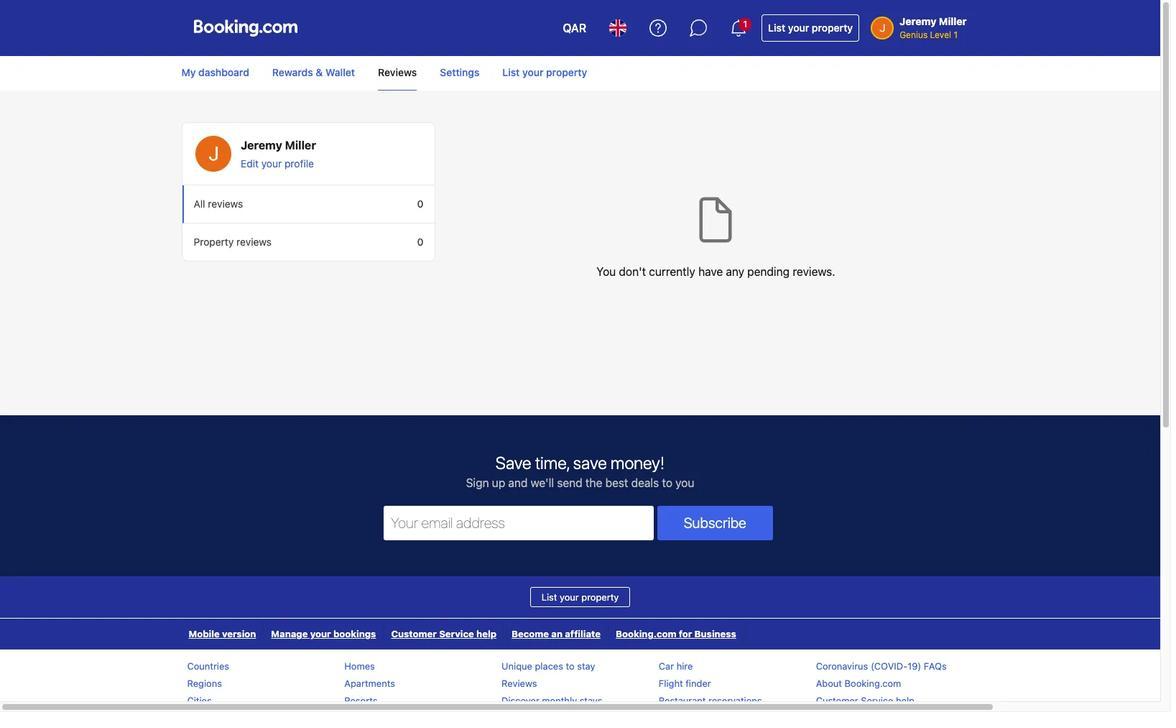 Task type: vqa. For each thing, say whether or not it's contained in the screenshot.


Task type: locate. For each thing, give the bounding box(es) containing it.
time,
[[535, 453, 570, 473]]

customer right bookings
[[391, 628, 437, 640]]

countries link
[[187, 660, 229, 672]]

jeremy inside jeremy miller genius level 1
[[900, 15, 937, 27]]

1 vertical spatial service
[[861, 695, 894, 706]]

reviews.
[[793, 265, 836, 278]]

help inside customer service help link
[[477, 628, 497, 640]]

money!
[[611, 453, 665, 473]]

list right settings
[[503, 66, 520, 78]]

2 vertical spatial list your property link
[[530, 587, 631, 607]]

property
[[194, 236, 234, 248]]

stays
[[580, 695, 603, 706]]

regions
[[187, 678, 222, 689]]

customer
[[391, 628, 437, 640], [816, 695, 859, 706]]

we'll
[[531, 477, 554, 489]]

1 vertical spatial jeremy
[[241, 139, 282, 152]]

list up become an affiliate
[[542, 591, 557, 603]]

list right 1 button
[[768, 22, 786, 34]]

apartments link
[[344, 678, 395, 689]]

to left you
[[662, 477, 673, 489]]

&
[[316, 66, 323, 78]]

reviews up "discover"
[[502, 678, 537, 689]]

miller inside jeremy miller genius level 1
[[939, 15, 967, 27]]

0 vertical spatial customer service help link
[[384, 619, 504, 650]]

to inside unique places to stay reviews discover monthly stays
[[566, 660, 575, 672]]

1 vertical spatial reviews link
[[502, 678, 537, 689]]

0 horizontal spatial booking.com
[[616, 628, 677, 640]]

you don't currently have any pending reviews.
[[597, 265, 836, 278]]

flight finder link
[[659, 678, 711, 689]]

0 horizontal spatial service
[[439, 628, 474, 640]]

1
[[743, 19, 747, 29], [954, 29, 958, 40]]

reviews
[[208, 198, 243, 210], [236, 236, 272, 248]]

discover monthly stays link
[[502, 695, 603, 706]]

reviews right property
[[236, 236, 272, 248]]

1 horizontal spatial to
[[662, 477, 673, 489]]

list inside save time, save money! footer
[[542, 591, 557, 603]]

0 vertical spatial reviews
[[208, 198, 243, 210]]

unique places to stay reviews discover monthly stays
[[502, 660, 603, 706]]

1 vertical spatial to
[[566, 660, 575, 672]]

jeremy miller genius level 1
[[900, 15, 967, 40]]

customer down "about"
[[816, 695, 859, 706]]

list your property link up affiliate
[[530, 587, 631, 607]]

reviews link
[[378, 60, 417, 91], [502, 678, 537, 689]]

reviews link up "discover"
[[502, 678, 537, 689]]

stay
[[577, 660, 595, 672]]

0 vertical spatial to
[[662, 477, 673, 489]]

jeremy
[[900, 15, 937, 27], [241, 139, 282, 152]]

reviews right the all
[[208, 198, 243, 210]]

my
[[181, 66, 196, 78]]

property
[[812, 22, 853, 34], [546, 66, 587, 78], [582, 591, 619, 603]]

0 horizontal spatial customer service help link
[[384, 619, 504, 650]]

1 horizontal spatial miller
[[939, 15, 967, 27]]

list your property
[[768, 22, 853, 34], [503, 66, 587, 78], [542, 591, 619, 603]]

1 vertical spatial reviews
[[236, 236, 272, 248]]

booking.com
[[616, 628, 677, 640], [845, 678, 902, 689]]

resorts link
[[344, 695, 378, 706]]

booking.com inside coronavirus (covid-19) faqs about booking.com customer service help
[[845, 678, 902, 689]]

customer inside coronavirus (covid-19) faqs about booking.com customer service help
[[816, 695, 859, 706]]

sign
[[466, 477, 489, 489]]

business
[[695, 628, 737, 640]]

all reviews
[[194, 198, 243, 210]]

1 vertical spatial miller
[[285, 139, 316, 152]]

rewards & wallet
[[272, 66, 355, 78]]

booking.com down 'coronavirus (covid-19) faqs' link
[[845, 678, 902, 689]]

jeremy for jeremy miller edit your profile
[[241, 139, 282, 152]]

1 vertical spatial help
[[896, 695, 915, 706]]

and
[[508, 477, 528, 489]]

1 horizontal spatial service
[[861, 695, 894, 706]]

reviews right the "wallet" at the top left of the page
[[378, 66, 417, 78]]

about
[[816, 678, 842, 689]]

edit
[[241, 157, 259, 170]]

coronavirus
[[816, 660, 868, 672]]

service inside customer service help link
[[439, 628, 474, 640]]

0 vertical spatial jeremy
[[900, 15, 937, 27]]

the
[[586, 477, 603, 489]]

1 horizontal spatial list
[[542, 591, 557, 603]]

navigation
[[181, 619, 744, 650]]

booking.com up car on the bottom of the page
[[616, 628, 677, 640]]

homes link
[[344, 660, 375, 672]]

reviews link right the "wallet" at the top left of the page
[[378, 60, 417, 91]]

don't
[[619, 265, 646, 278]]

miller up level
[[939, 15, 967, 27]]

1 vertical spatial customer service help link
[[816, 695, 915, 706]]

list your property link right 1 button
[[762, 14, 860, 42]]

1 horizontal spatial booking.com
[[845, 678, 902, 689]]

1 0 from the top
[[417, 198, 424, 210]]

you
[[676, 477, 695, 489]]

navigation containing mobile version
[[181, 619, 744, 650]]

my dashboard
[[181, 66, 249, 78]]

0 horizontal spatial jeremy
[[241, 139, 282, 152]]

0 vertical spatial list
[[768, 22, 786, 34]]

list your property up affiliate
[[542, 591, 619, 603]]

property reviews
[[194, 236, 272, 248]]

help down 19)
[[896, 695, 915, 706]]

up
[[492, 477, 505, 489]]

flight
[[659, 678, 683, 689]]

rewards
[[272, 66, 313, 78]]

list your property right 1 button
[[768, 22, 853, 34]]

2 vertical spatial list your property
[[542, 591, 619, 603]]

become an affiliate link
[[505, 619, 608, 650]]

profile
[[285, 157, 314, 170]]

places
[[535, 660, 563, 672]]

miller
[[939, 15, 967, 27], [285, 139, 316, 152]]

customer service help link for manage your bookings
[[384, 619, 504, 650]]

reservations
[[709, 695, 762, 706]]

1 horizontal spatial jeremy
[[900, 15, 937, 27]]

save time, save money! sign up and we'll send the best deals to you
[[466, 453, 695, 489]]

0 vertical spatial help
[[477, 628, 497, 640]]

1 inside jeremy miller genius level 1
[[954, 29, 958, 40]]

1 vertical spatial 0
[[417, 236, 424, 248]]

cities link
[[187, 695, 212, 706]]

help
[[477, 628, 497, 640], [896, 695, 915, 706]]

1 vertical spatial reviews
[[502, 678, 537, 689]]

faqs
[[924, 660, 947, 672]]

to left stay
[[566, 660, 575, 672]]

service
[[439, 628, 474, 640], [861, 695, 894, 706]]

0 vertical spatial list your property link
[[762, 14, 860, 42]]

miller inside jeremy miller edit your profile
[[285, 139, 316, 152]]

any
[[726, 265, 745, 278]]

jeremy inside jeremy miller edit your profile
[[241, 139, 282, 152]]

1 vertical spatial booking.com
[[845, 678, 902, 689]]

list
[[768, 22, 786, 34], [503, 66, 520, 78], [542, 591, 557, 603]]

0 vertical spatial 0
[[417, 198, 424, 210]]

0 vertical spatial reviews
[[378, 66, 417, 78]]

2 0 from the top
[[417, 236, 424, 248]]

1 horizontal spatial 1
[[954, 29, 958, 40]]

0
[[417, 198, 424, 210], [417, 236, 424, 248]]

list your property link
[[762, 14, 860, 42], [491, 60, 599, 86], [530, 587, 631, 607]]

miller for jeremy miller edit your profile
[[285, 139, 316, 152]]

car
[[659, 660, 674, 672]]

1 horizontal spatial help
[[896, 695, 915, 706]]

0 vertical spatial miller
[[939, 15, 967, 27]]

2 vertical spatial property
[[582, 591, 619, 603]]

manage your bookings
[[271, 628, 376, 640]]

0 vertical spatial property
[[812, 22, 853, 34]]

0 vertical spatial booking.com
[[616, 628, 677, 640]]

1 horizontal spatial reviews
[[502, 678, 537, 689]]

list your property down qar
[[503, 66, 587, 78]]

help inside coronavirus (covid-19) faqs about booking.com customer service help
[[896, 695, 915, 706]]

1 vertical spatial customer
[[816, 695, 859, 706]]

0 horizontal spatial to
[[566, 660, 575, 672]]

1 horizontal spatial customer
[[816, 695, 859, 706]]

0 vertical spatial service
[[439, 628, 474, 640]]

list your property inside save time, save money! footer
[[542, 591, 619, 603]]

1 horizontal spatial customer service help link
[[816, 695, 915, 706]]

0 horizontal spatial list
[[503, 66, 520, 78]]

booking.com for business link
[[609, 619, 744, 650]]

0 horizontal spatial customer
[[391, 628, 437, 640]]

car hire link
[[659, 660, 693, 672]]

booking.com for business
[[616, 628, 737, 640]]

list your property link down qar
[[491, 60, 599, 86]]

jeremy up edit
[[241, 139, 282, 152]]

0 vertical spatial customer
[[391, 628, 437, 640]]

0 horizontal spatial reviews link
[[378, 60, 417, 91]]

0 horizontal spatial help
[[477, 628, 497, 640]]

0 vertical spatial reviews link
[[378, 60, 417, 91]]

customer service help link for about booking.com
[[816, 695, 915, 706]]

manage
[[271, 628, 308, 640]]

help left become
[[477, 628, 497, 640]]

miller up profile
[[285, 139, 316, 152]]

jeremy miller edit your profile
[[241, 139, 316, 170]]

0 horizontal spatial 1
[[743, 19, 747, 29]]

jeremy up genius on the top right of the page
[[900, 15, 937, 27]]

regions link
[[187, 678, 222, 689]]

reviews
[[378, 66, 417, 78], [502, 678, 537, 689]]

2 horizontal spatial list
[[768, 22, 786, 34]]

2 vertical spatial list
[[542, 591, 557, 603]]

0 horizontal spatial miller
[[285, 139, 316, 152]]

send
[[557, 477, 583, 489]]

1 horizontal spatial reviews link
[[502, 678, 537, 689]]

customer service help link
[[384, 619, 504, 650], [816, 695, 915, 706]]

property inside save time, save money! footer
[[582, 591, 619, 603]]



Task type: describe. For each thing, give the bounding box(es) containing it.
monthly
[[542, 695, 577, 706]]

service inside coronavirus (covid-19) faqs about booking.com customer service help
[[861, 695, 894, 706]]

settings link
[[429, 60, 491, 86]]

an
[[551, 628, 563, 640]]

0 vertical spatial list your property
[[768, 22, 853, 34]]

you
[[597, 265, 616, 278]]

(covid-
[[871, 660, 908, 672]]

customer service help
[[391, 628, 497, 640]]

booking.com inside navigation
[[616, 628, 677, 640]]

coronavirus (covid-19) faqs about booking.com customer service help
[[816, 660, 947, 706]]

dashboard
[[198, 66, 249, 78]]

car hire flight finder restaurant reservations
[[659, 660, 762, 706]]

your inside navigation
[[310, 628, 331, 640]]

resorts
[[344, 695, 378, 706]]

navigation inside save time, save money! footer
[[181, 619, 744, 650]]

coronavirus (covid-19) faqs link
[[816, 660, 947, 672]]

countries regions cities
[[187, 660, 229, 706]]

customer inside customer service help link
[[391, 628, 437, 640]]

my dashboard link
[[181, 60, 261, 86]]

wallet
[[326, 66, 355, 78]]

subscribe button
[[657, 506, 773, 540]]

your inside jeremy miller edit your profile
[[261, 157, 282, 170]]

affiliate
[[565, 628, 601, 640]]

cities
[[187, 695, 212, 706]]

save
[[573, 453, 607, 473]]

about booking.com link
[[816, 678, 902, 689]]

homes
[[344, 660, 375, 672]]

currently
[[649, 265, 696, 278]]

rewards & wallet link
[[261, 60, 367, 86]]

qar
[[563, 22, 587, 34]]

0 for property reviews
[[417, 236, 424, 248]]

mobile version
[[189, 628, 256, 640]]

deals
[[631, 477, 659, 489]]

reviews for all reviews
[[208, 198, 243, 210]]

settings
[[440, 66, 480, 78]]

level
[[930, 29, 952, 40]]

restaurant reservations link
[[659, 695, 762, 706]]

jeremy for jeremy miller genius level 1
[[900, 15, 937, 27]]

0 horizontal spatial reviews
[[378, 66, 417, 78]]

unique
[[502, 660, 533, 672]]

finder
[[686, 678, 711, 689]]

become
[[512, 628, 549, 640]]

have
[[699, 265, 723, 278]]

1 vertical spatial list your property
[[503, 66, 587, 78]]

19)
[[908, 660, 922, 672]]

countries
[[187, 660, 229, 672]]

for
[[679, 628, 692, 640]]

pending
[[748, 265, 790, 278]]

to inside save time, save money! sign up and we'll send the best deals to you
[[662, 477, 673, 489]]

subscribe
[[684, 515, 747, 531]]

edit your profile link
[[241, 157, 316, 171]]

1 vertical spatial property
[[546, 66, 587, 78]]

miller for jeremy miller genius level 1
[[939, 15, 967, 27]]

1 inside 1 button
[[743, 19, 747, 29]]

homes apartments resorts
[[344, 660, 395, 706]]

0 for all reviews
[[417, 198, 424, 210]]

discover
[[502, 695, 540, 706]]

mobile
[[189, 628, 220, 640]]

best
[[606, 477, 628, 489]]

unique places to stay link
[[502, 660, 595, 672]]

version
[[222, 628, 256, 640]]

qar button
[[554, 11, 595, 45]]

bookings
[[333, 628, 376, 640]]

restaurant
[[659, 695, 706, 706]]

save time, save money! footer
[[0, 415, 1161, 712]]

Your email address email field
[[384, 506, 654, 540]]

reviews for property reviews
[[236, 236, 272, 248]]

all
[[194, 198, 205, 210]]

hire
[[677, 660, 693, 672]]

genius
[[900, 29, 928, 40]]

manage your bookings link
[[264, 619, 383, 650]]

save
[[496, 453, 532, 473]]

reviews inside unique places to stay reviews discover monthly stays
[[502, 678, 537, 689]]

become an affiliate
[[512, 628, 601, 640]]

1 button
[[722, 11, 756, 45]]

1 vertical spatial list your property link
[[491, 60, 599, 86]]

mobile version link
[[181, 619, 263, 650]]

booking.com online hotel reservations image
[[194, 19, 297, 37]]

1 vertical spatial list
[[503, 66, 520, 78]]

apartments
[[344, 678, 395, 689]]



